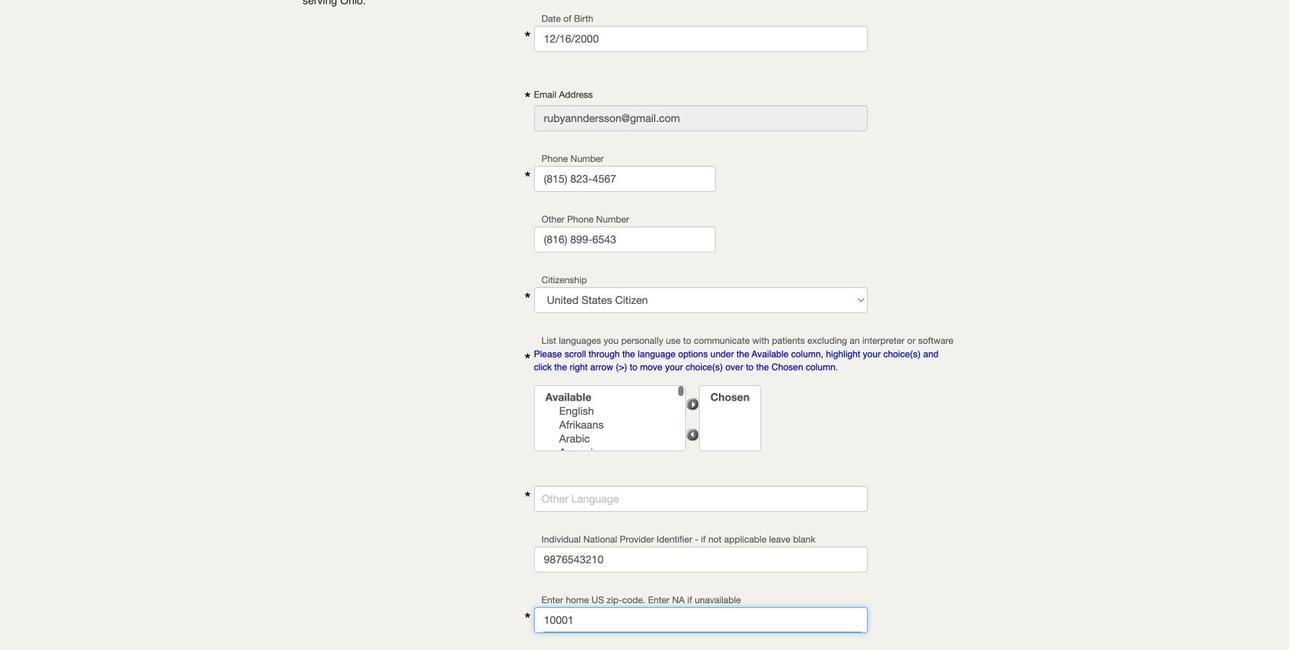Task type: locate. For each thing, give the bounding box(es) containing it.
add image
[[686, 398, 699, 411]]

None text field
[[534, 105, 868, 131], [534, 166, 716, 192], [534, 486, 868, 512], [534, 607, 868, 633], [534, 105, 868, 131], [534, 166, 716, 192], [534, 486, 868, 512], [534, 607, 868, 633]]

None text field
[[534, 26, 868, 52], [534, 226, 716, 252], [534, 546, 868, 573], [534, 26, 868, 52], [534, 226, 716, 252], [534, 546, 868, 573]]



Task type: describe. For each thing, give the bounding box(es) containing it.
remove image
[[686, 428, 699, 441]]



Task type: vqa. For each thing, say whether or not it's contained in the screenshot.
"ADD" image
yes



